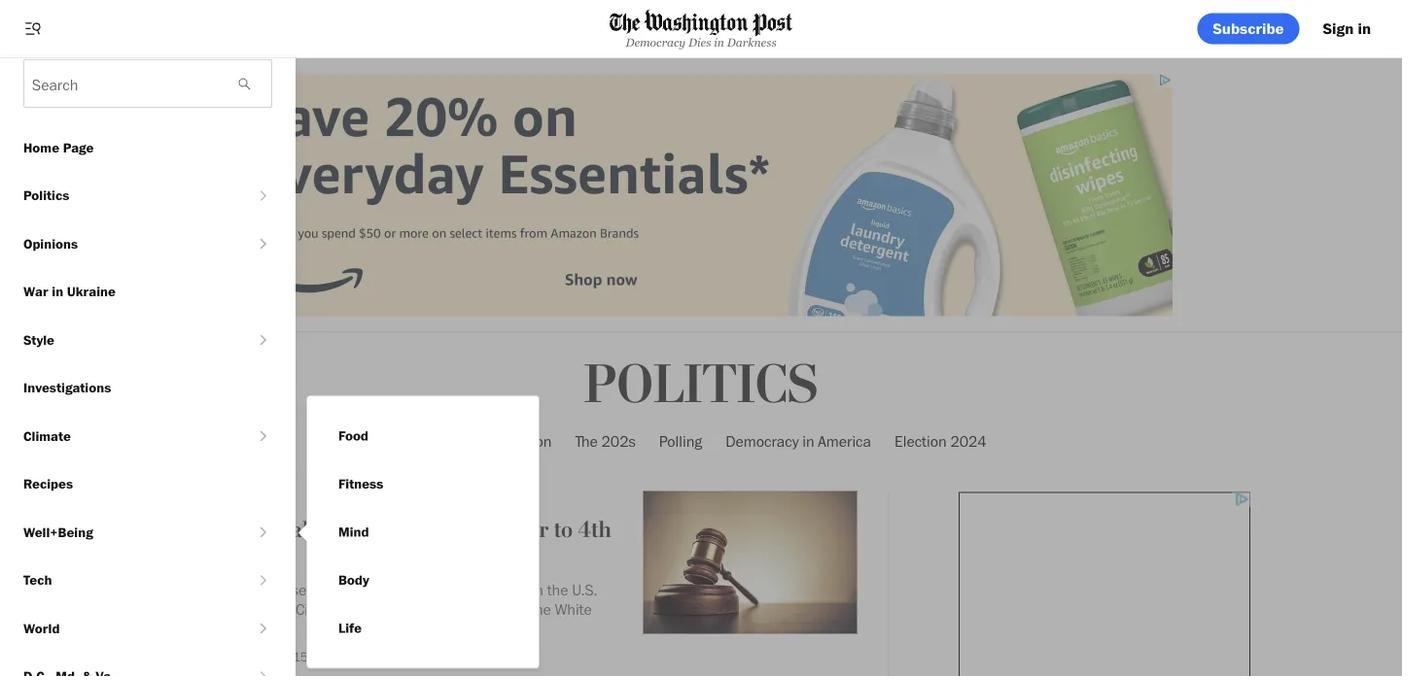 Task type: describe. For each thing, give the bounding box(es) containing it.
senate.
[[187, 620, 237, 639]]

climate
[[23, 428, 71, 445]]

the right on
[[547, 581, 569, 600]]

would
[[205, 581, 244, 600]]

tagline, democracy dies in darkness element
[[610, 36, 793, 49]]

mind
[[338, 524, 369, 541]]

food
[[338, 428, 369, 445]]

democracy for democracy dies in darkness
[[626, 36, 686, 49]]

circuit inside nicole berner would take a seat that has been open for months on the u.s. court of appeals for the 4th circuit amid disagreement between the white house and senate.
[[296, 601, 337, 619]]

house
[[113, 620, 155, 639]]

none search field inside "sections navigation" element
[[24, 60, 225, 107]]

dialog containing food
[[296, 396, 540, 670]]

sign in link
[[1308, 13, 1387, 44]]

election 2024 link
[[895, 416, 987, 467]]

biden for biden nominates labor lawyer nicole berner to 4th circuit
[[113, 517, 171, 544]]

berner inside biden nominates labor lawyer nicole berner to 4th circuit
[[480, 517, 549, 544]]

well+being link
[[0, 509, 254, 557]]

2023
[[315, 649, 346, 666]]

body link
[[323, 557, 385, 605]]

style link
[[0, 316, 254, 364]]

to
[[554, 517, 573, 544]]

politics link
[[0, 172, 254, 220]]

biden nominates labor lawyer nicole berner to 4th circuit link
[[113, 517, 628, 573]]

tech
[[23, 572, 52, 589]]

open
[[417, 581, 449, 600]]

ukraine
[[67, 284, 116, 300]]

sign
[[1323, 19, 1354, 38]]

between
[[471, 601, 527, 619]]

sections navigation element
[[0, 58, 296, 677]]

0 vertical spatial for
[[453, 581, 471, 600]]

home page link
[[0, 124, 296, 172]]

politics link
[[584, 353, 818, 419]]

1 vertical spatial advertisement region
[[959, 493, 1251, 677]]

in right dies at the top
[[714, 36, 725, 49]]

nicole inside biden nominates labor lawyer nicole berner to 4th circuit
[[413, 517, 474, 544]]

november
[[232, 649, 291, 666]]

democracy dies in darkness link
[[610, 9, 793, 49]]

in for war in ukraine
[[52, 284, 63, 300]]

u.s.
[[572, 581, 598, 600]]

fitness link
[[323, 461, 399, 509]]

democracy in america link
[[726, 416, 871, 467]]

style
[[23, 332, 54, 348]]

biden nominates labor lawyer nicole berner to 4th circuit
[[113, 517, 612, 570]]

democracy for democracy in america
[[726, 432, 799, 451]]

disagreement
[[377, 601, 467, 619]]

well+being
[[23, 524, 93, 541]]

investigations
[[23, 380, 111, 396]]

the washington post homepage. image
[[610, 9, 793, 37]]

life link
[[323, 605, 377, 653]]

and
[[158, 620, 183, 639]]

polling
[[659, 432, 702, 451]]

administration
[[457, 432, 552, 451]]

climate link
[[0, 412, 254, 461]]

that
[[323, 581, 349, 600]]

war in ukraine link
[[0, 268, 296, 316]]

months
[[474, 581, 524, 600]]

the 202s
[[575, 432, 636, 451]]

politics
[[23, 187, 69, 204]]

food link
[[323, 412, 384, 461]]

war in ukraine
[[23, 284, 116, 300]]

election 2024
[[895, 432, 987, 451]]

15,
[[294, 649, 312, 666]]

tech link
[[0, 557, 254, 605]]



Task type: locate. For each thing, give the bounding box(es) containing it.
0 horizontal spatial for
[[224, 601, 241, 619]]

0 vertical spatial nicole
[[413, 517, 474, 544]]

1 vertical spatial for
[[224, 601, 241, 619]]

opinions link
[[0, 220, 254, 268]]

2024
[[951, 432, 987, 451]]

0 vertical spatial 4th
[[578, 517, 612, 544]]

white
[[555, 601, 592, 619]]

america
[[818, 432, 871, 451]]

subscribe
[[1213, 19, 1285, 38]]

democracy left dies at the top
[[626, 36, 686, 49]]

court
[[113, 601, 149, 619]]

the down on
[[530, 601, 551, 619]]

None search field
[[23, 59, 272, 108]]

the down the take
[[245, 601, 266, 619]]

recipes link
[[0, 461, 296, 509]]

1 vertical spatial nicole
[[113, 581, 154, 600]]

None search field
[[24, 60, 225, 107]]

in right sign
[[1358, 19, 1371, 38]]

1 horizontal spatial 4th
[[578, 517, 612, 544]]

in
[[1358, 19, 1371, 38], [714, 36, 725, 49], [52, 284, 63, 300], [803, 432, 815, 451]]

1 horizontal spatial nicole
[[413, 517, 474, 544]]

nicole
[[413, 517, 474, 544], [113, 581, 154, 600]]

of
[[152, 601, 165, 619]]

1 horizontal spatial berner
[[480, 517, 549, 544]]

democracy
[[626, 36, 686, 49], [726, 432, 799, 451]]

seat
[[291, 581, 320, 600]]

page
[[63, 139, 94, 156]]

biden administration link
[[416, 416, 552, 467]]

0 horizontal spatial biden
[[113, 517, 171, 544]]

1 horizontal spatial biden
[[416, 432, 453, 451]]

for right open
[[453, 581, 471, 600]]

dialog
[[296, 396, 540, 670]]

1 vertical spatial biden
[[113, 517, 171, 544]]

nicole up court
[[113, 581, 154, 600]]

democracy in america
[[726, 432, 871, 451]]

circuit down seat
[[296, 601, 337, 619]]

4th right to
[[578, 517, 612, 544]]

darkness
[[727, 36, 777, 49]]

election
[[895, 432, 947, 451]]

mind link
[[323, 509, 385, 557]]

biden inside biden nominates labor lawyer nicole berner to 4th circuit
[[113, 517, 171, 544]]

on
[[527, 581, 544, 600]]

0 vertical spatial biden
[[416, 432, 453, 451]]

appeals
[[168, 601, 220, 619]]

subscribe link
[[1198, 13, 1300, 44]]

in left the 'america'
[[803, 432, 815, 451]]

a
[[280, 581, 288, 600]]

1 horizontal spatial circuit
[[296, 601, 337, 619]]

berner inside nicole berner would take a seat that has been open for months on the u.s. court of appeals for the 4th circuit amid disagreement between the white house and senate.
[[157, 581, 202, 600]]

0 horizontal spatial democracy
[[626, 36, 686, 49]]

4th down a
[[270, 601, 292, 619]]

november 15, 2023
[[232, 649, 346, 666]]

biden left "administration"
[[416, 432, 453, 451]]

nicole berner would take a seat that has been open for months on the u.s. court of appeals for the 4th circuit amid disagreement between the white house and senate.
[[113, 581, 598, 639]]

1 horizontal spatial democracy
[[726, 432, 799, 451]]

4th inside nicole berner would take a seat that has been open for months on the u.s. court of appeals for the 4th circuit amid disagreement between the white house and senate.
[[270, 601, 292, 619]]

0 vertical spatial democracy
[[626, 36, 686, 49]]

life
[[338, 621, 362, 637]]

democracy right polling
[[726, 432, 799, 451]]

advertisement region
[[230, 73, 1173, 317], [959, 493, 1251, 677]]

1 vertical spatial democracy
[[726, 432, 799, 451]]

4th
[[578, 517, 612, 544], [270, 601, 292, 619]]

lawyer
[[342, 517, 408, 544]]

0 horizontal spatial berner
[[157, 581, 202, 600]]

0 vertical spatial berner
[[480, 517, 549, 544]]

for down would
[[224, 601, 241, 619]]

the
[[575, 432, 598, 451]]

in for democracy in america
[[803, 432, 815, 451]]

amid
[[341, 601, 374, 619]]

been
[[380, 581, 413, 600]]

home page
[[23, 139, 94, 156]]

for
[[453, 581, 471, 600], [224, 601, 241, 619]]

dies
[[689, 36, 711, 49]]

berner up appeals
[[157, 581, 202, 600]]

1 vertical spatial 4th
[[270, 601, 292, 619]]

body
[[338, 572, 369, 589]]

has
[[353, 581, 377, 600]]

berner left to
[[480, 517, 549, 544]]

1 vertical spatial berner
[[157, 581, 202, 600]]

biden down 'recipes' link
[[113, 517, 171, 544]]

in right war
[[52, 284, 63, 300]]

none search field inside "sections navigation" element
[[23, 59, 272, 108]]

labor
[[285, 517, 336, 544]]

democracy inside democracy in america link
[[726, 432, 799, 451]]

202s
[[602, 432, 636, 451]]

recipes
[[23, 476, 73, 493]]

0 horizontal spatial 4th
[[270, 601, 292, 619]]

nicole up open
[[413, 517, 474, 544]]

sign in
[[1323, 19, 1371, 38]]

nicole inside nicole berner would take a seat that has been open for months on the u.s. court of appeals for the 4th circuit amid disagreement between the white house and senate.
[[113, 581, 154, 600]]

world link
[[0, 605, 254, 653]]

war
[[23, 284, 48, 300]]

0 horizontal spatial circuit
[[113, 542, 179, 570]]

take
[[247, 581, 276, 600]]

circuit up the of
[[113, 542, 179, 570]]

polling link
[[659, 416, 702, 467]]

home
[[23, 139, 59, 156]]

the 202s link
[[575, 416, 636, 467]]

democracy dies in darkness
[[626, 36, 777, 49]]

democracy inside democracy dies in darkness link
[[626, 36, 686, 49]]

0 horizontal spatial nicole
[[113, 581, 154, 600]]

4th inside biden nominates labor lawyer nicole berner to 4th circuit
[[578, 517, 612, 544]]

the
[[547, 581, 569, 600], [245, 601, 266, 619], [530, 601, 551, 619]]

in inside "sections navigation" element
[[52, 284, 63, 300]]

1 vertical spatial circuit
[[296, 601, 337, 619]]

circuit
[[113, 542, 179, 570], [296, 601, 337, 619]]

0 vertical spatial advertisement region
[[230, 73, 1173, 317]]

search and browse sections image
[[23, 19, 43, 38]]

in for sign in
[[1358, 19, 1371, 38]]

biden administration
[[416, 432, 552, 451]]

primary element
[[0, 0, 1403, 58]]

0 vertical spatial circuit
[[113, 542, 179, 570]]

nominates
[[176, 517, 279, 544]]

investigations link
[[0, 364, 296, 412]]

fitness
[[338, 476, 383, 493]]

biden for biden administration
[[416, 432, 453, 451]]

1 horizontal spatial for
[[453, 581, 471, 600]]

politics
[[584, 353, 818, 419]]

opinions
[[23, 235, 78, 252]]

circuit inside biden nominates labor lawyer nicole berner to 4th circuit
[[113, 542, 179, 570]]

biden
[[416, 432, 453, 451], [113, 517, 171, 544]]

berner
[[480, 517, 549, 544], [157, 581, 202, 600]]

world
[[23, 621, 60, 637]]



Task type: vqa. For each thing, say whether or not it's contained in the screenshot.
Internet
no



